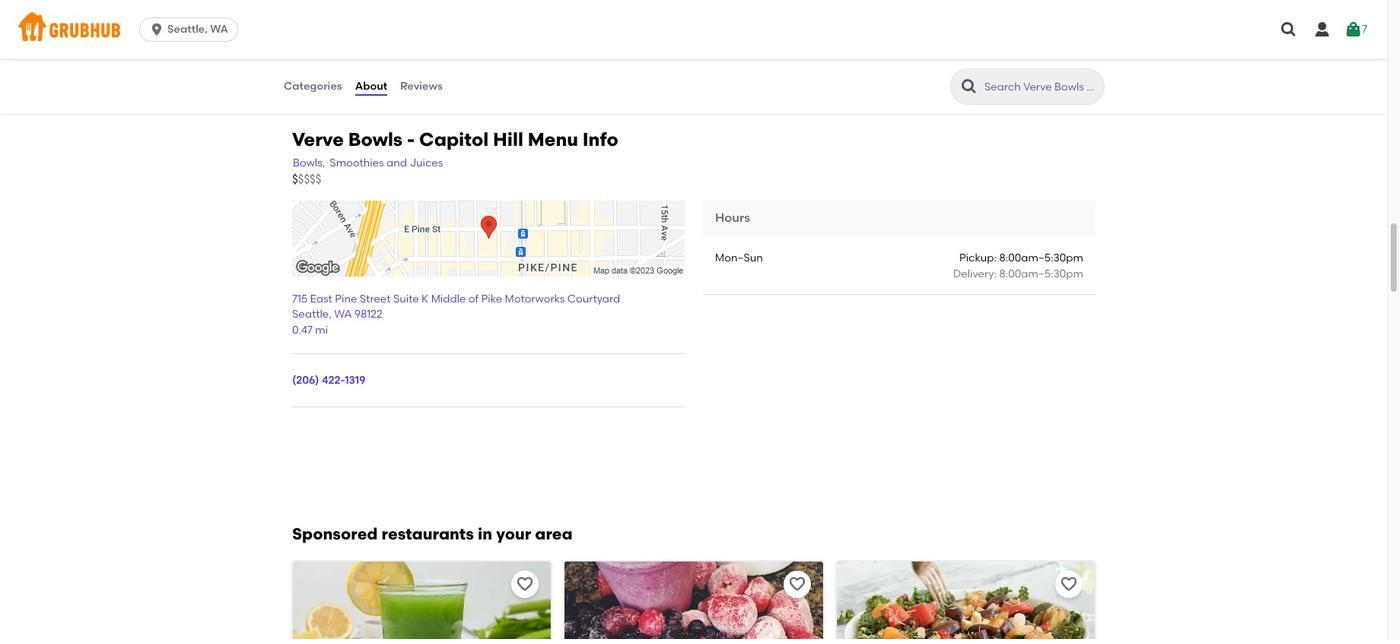 Task type: locate. For each thing, give the bounding box(es) containing it.
2 svg image from the left
[[1344, 21, 1363, 39]]

0 horizontal spatial wa
[[210, 23, 228, 36]]

save this restaurant image
[[1060, 576, 1078, 594]]

the juicy cafe logo image
[[837, 562, 1095, 640]]

(206)
[[292, 374, 319, 387]]

1 save this restaurant button from the left
[[512, 572, 539, 599]]

menu
[[528, 128, 578, 150]]

2 save this restaurant button from the left
[[784, 572, 811, 599]]

verve bowls - capitol hill menu info
[[292, 128, 618, 150]]

bowls,
[[293, 157, 325, 170]]

1 horizontal spatial save this restaurant button
[[784, 572, 811, 599]]

2 horizontal spatial save this restaurant button
[[1055, 572, 1083, 599]]

delivery:
[[953, 268, 997, 281]]

about button
[[354, 59, 388, 114]]

save this restaurant image
[[516, 576, 534, 594], [788, 576, 806, 594]]

suite
[[393, 293, 419, 306]]

motorworks
[[505, 293, 565, 306]]

pine
[[335, 293, 357, 306]]

8:00am–5:30pm right delivery: at the top
[[999, 268, 1084, 281]]

save this restaurant button
[[512, 572, 539, 599], [784, 572, 811, 599], [1055, 572, 1083, 599]]

pike
[[481, 293, 502, 306]]

(206) 422-1319
[[292, 374, 366, 387]]

715 east pine street suite k middle of pike motorworks courtyard seattle , wa 98122 0.47 mi
[[292, 293, 620, 337]]

1 vertical spatial 8:00am–5:30pm
[[999, 268, 1084, 281]]

svg image
[[1313, 21, 1332, 39], [149, 22, 164, 37]]

seattle
[[292, 309, 329, 321]]

search icon image
[[960, 78, 979, 96]]

wa inside 715 east pine street suite k middle of pike motorworks courtyard seattle , wa 98122 0.47 mi
[[334, 309, 352, 321]]

0 horizontal spatial save this restaurant image
[[516, 576, 534, 594]]

sponsored
[[292, 525, 378, 544]]

0 horizontal spatial save this restaurant button
[[512, 572, 539, 599]]

save this restaurant image for save this restaurant button corresponding to hydrate juice bar logo
[[516, 576, 534, 594]]

about
[[355, 80, 387, 93]]

0 horizontal spatial svg image
[[149, 22, 164, 37]]

save this restaurant button for hydrate juice bar logo
[[512, 572, 539, 599]]

east
[[310, 293, 332, 306]]

wa
[[210, 23, 228, 36], [334, 309, 352, 321]]

3 save this restaurant button from the left
[[1055, 572, 1083, 599]]

0 vertical spatial wa
[[210, 23, 228, 36]]

wa right seattle,
[[210, 23, 228, 36]]

1 horizontal spatial wa
[[334, 309, 352, 321]]

8:00am–5:30pm
[[999, 252, 1084, 265], [999, 268, 1084, 281]]

0 horizontal spatial svg image
[[1280, 21, 1298, 39]]

svg image
[[1280, 21, 1298, 39], [1344, 21, 1363, 39]]

mon–sun
[[715, 252, 763, 265]]

svg image left seattle,
[[149, 22, 164, 37]]

1 horizontal spatial svg image
[[1344, 21, 1363, 39]]

info
[[583, 128, 618, 150]]

bowls
[[348, 128, 403, 150]]

8:00am–5:30pm right pickup:
[[999, 252, 1084, 265]]

smoothies and juices button
[[329, 155, 444, 172]]

juices
[[410, 157, 443, 170]]

Search Verve Bowls - Capitol Hill search field
[[983, 80, 1100, 94]]

1 horizontal spatial save this restaurant image
[[788, 576, 806, 594]]

svg image left 7 button
[[1313, 21, 1332, 39]]

0 vertical spatial 8:00am–5:30pm
[[999, 252, 1084, 265]]

1 save this restaurant image from the left
[[516, 576, 534, 594]]

wa right ,
[[334, 309, 352, 321]]

2 save this restaurant image from the left
[[788, 576, 806, 594]]

1 vertical spatial wa
[[334, 309, 352, 321]]

bowls, smoothies and juices
[[293, 157, 443, 170]]

bowls, button
[[292, 155, 326, 172]]

save this restaurant button for 'jucivana logo'
[[784, 572, 811, 599]]



Task type: describe. For each thing, give the bounding box(es) containing it.
your
[[496, 525, 531, 544]]

7 button
[[1344, 16, 1368, 43]]

$
[[292, 173, 298, 187]]

restaurants
[[382, 525, 474, 544]]

0.47
[[292, 324, 313, 337]]

main navigation navigation
[[0, 0, 1388, 59]]

save this restaurant button for the juicy cafe logo
[[1055, 572, 1083, 599]]

hydrate juice bar logo image
[[293, 562, 551, 640]]

categories
[[284, 80, 342, 93]]

-
[[407, 128, 415, 150]]

seattle, wa button
[[139, 18, 244, 42]]

2 8:00am–5:30pm from the top
[[999, 268, 1084, 281]]

seattle, wa
[[168, 23, 228, 36]]

1319
[[345, 374, 366, 387]]

$$$$$
[[292, 173, 322, 187]]

capitol
[[419, 128, 489, 150]]

98122
[[355, 309, 383, 321]]

hill
[[493, 128, 523, 150]]

svg image inside 7 button
[[1344, 21, 1363, 39]]

wa inside button
[[210, 23, 228, 36]]

pickup:
[[960, 252, 997, 265]]

pickup: 8:00am–5:30pm delivery: 8:00am–5:30pm
[[953, 252, 1084, 281]]

seattle,
[[168, 23, 208, 36]]

(206) 422-1319 button
[[292, 373, 366, 389]]

715
[[292, 293, 308, 306]]

in
[[478, 525, 492, 544]]

categories button
[[283, 59, 343, 114]]

save this restaurant image for 'jucivana logo''s save this restaurant button
[[788, 576, 806, 594]]

reviews
[[400, 80, 443, 93]]

area
[[535, 525, 573, 544]]

mi
[[315, 324, 328, 337]]

,
[[329, 309, 332, 321]]

7
[[1363, 23, 1368, 36]]

smoothies
[[330, 157, 384, 170]]

reviews button
[[400, 59, 443, 114]]

courtyard
[[568, 293, 620, 306]]

jucivana logo image
[[565, 562, 823, 640]]

street
[[360, 293, 391, 306]]

1 8:00am–5:30pm from the top
[[999, 252, 1084, 265]]

and
[[387, 157, 407, 170]]

verve
[[292, 128, 344, 150]]

middle
[[431, 293, 466, 306]]

sponsored restaurants in your area
[[292, 525, 573, 544]]

hours
[[715, 211, 750, 225]]

1 horizontal spatial svg image
[[1313, 21, 1332, 39]]

k
[[422, 293, 429, 306]]

1 svg image from the left
[[1280, 21, 1298, 39]]

of
[[469, 293, 479, 306]]

422-
[[322, 374, 345, 387]]

svg image inside seattle, wa button
[[149, 22, 164, 37]]



Task type: vqa. For each thing, say whether or not it's contained in the screenshot.
best associated with Best Sellers
no



